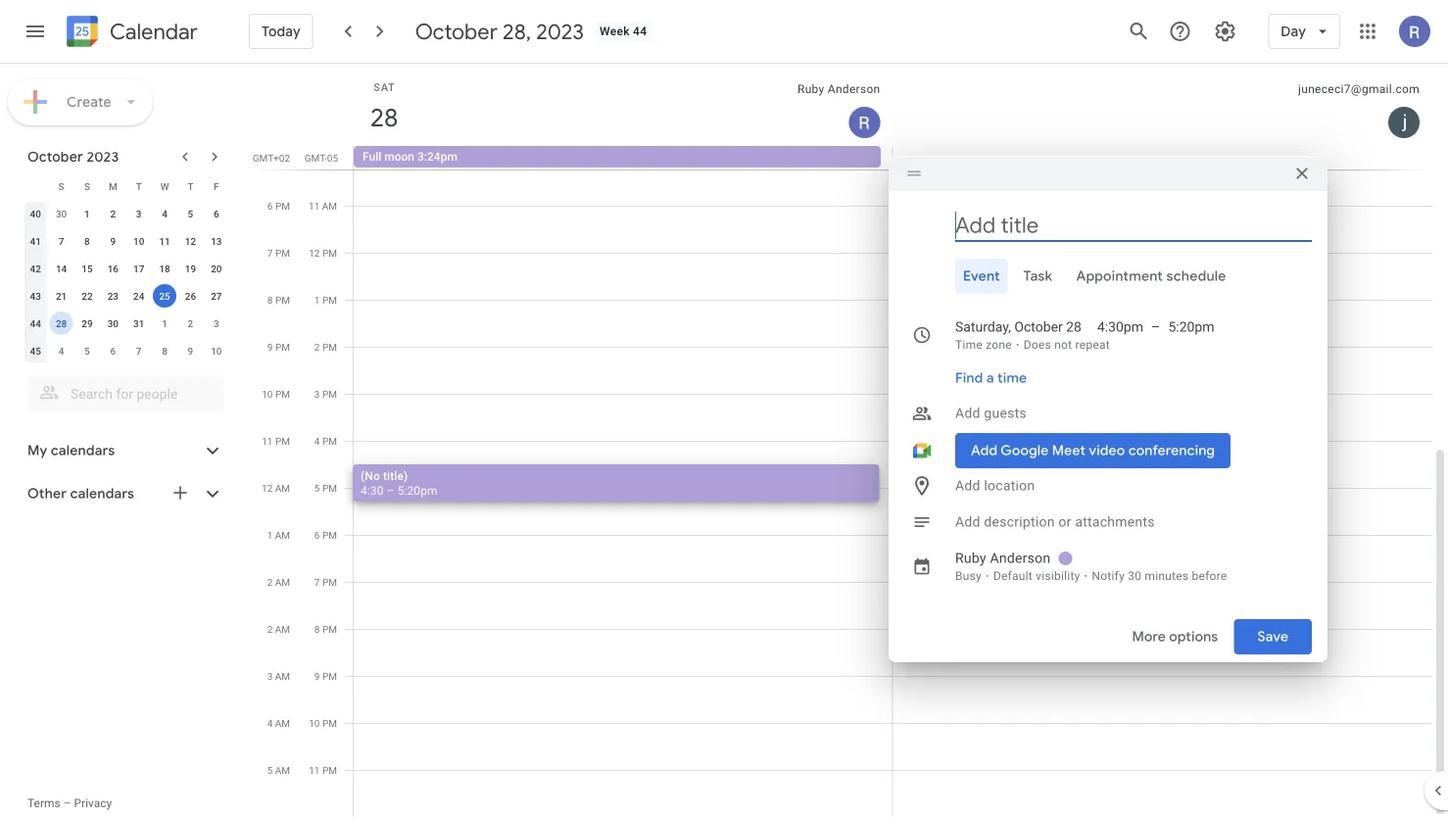 Task type: locate. For each thing, give the bounding box(es) containing it.
0 horizontal spatial 28
[[56, 317, 67, 329]]

ruby anderson up full moon 3:24pm row
[[798, 82, 880, 96]]

4 up 5 pm
[[314, 435, 320, 447]]

november 3 element
[[205, 312, 228, 335]]

2 vertical spatial 30
[[1128, 569, 1142, 583]]

calendars for my calendars
[[51, 442, 115, 460]]

am up 3 am
[[275, 623, 290, 635]]

3 up "10" element at top
[[136, 208, 142, 219]]

2 row from the top
[[23, 200, 229, 227]]

6
[[267, 200, 273, 212], [214, 208, 219, 219], [110, 345, 116, 357], [314, 529, 320, 541]]

row
[[23, 172, 229, 200], [23, 200, 229, 227], [23, 227, 229, 255], [23, 255, 229, 282], [23, 282, 229, 310], [23, 310, 229, 337], [23, 337, 229, 364]]

2 am down the 1 am
[[267, 576, 290, 588]]

november 1 element
[[153, 312, 176, 335]]

3 for 3 pm
[[314, 388, 320, 400]]

calendars down the my calendars dropdown button
[[70, 485, 134, 503]]

0 vertical spatial 11 pm
[[262, 435, 290, 447]]

1 down 12 pm
[[314, 294, 320, 306]]

9 left "10" element at top
[[110, 235, 116, 247]]

16 element
[[101, 257, 125, 280]]

1 vertical spatial ruby
[[955, 550, 986, 566]]

time zone
[[955, 338, 1012, 352]]

2 up 3 am
[[267, 623, 273, 635]]

– inside (no title) 4:30 – 5:20pm
[[387, 484, 394, 497]]

5 right 12 am
[[314, 482, 320, 494]]

0 vertical spatial 10 pm
[[262, 388, 290, 400]]

october 2023 grid
[[19, 172, 229, 364]]

10 pm right the 4 am
[[309, 717, 337, 729]]

0 horizontal spatial 10 pm
[[262, 388, 290, 400]]

calendars up the other calendars
[[51, 442, 115, 460]]

terms link
[[27, 797, 60, 810]]

full moon 3:24pm button
[[354, 146, 881, 168]]

0 horizontal spatial 9 pm
[[267, 341, 290, 353]]

0 vertical spatial ruby anderson
[[798, 82, 880, 96]]

5 down the 4 am
[[267, 764, 273, 776]]

– for privacy
[[63, 797, 71, 810]]

t left w
[[136, 180, 142, 192]]

1 horizontal spatial 44
[[633, 24, 647, 38]]

row containing 41
[[23, 227, 229, 255]]

4:30pm
[[1097, 319, 1143, 335]]

sat
[[373, 81, 395, 93]]

0 vertical spatial –
[[1151, 319, 1160, 335]]

2 am
[[267, 576, 290, 588], [267, 623, 290, 635]]

2 inside 'element'
[[188, 317, 193, 329]]

28,
[[503, 18, 531, 45]]

1 vertical spatial 2 am
[[267, 623, 290, 635]]

october up does
[[1014, 319, 1063, 335]]

1 row from the top
[[23, 172, 229, 200]]

anderson up full moon 3:24pm row
[[828, 82, 880, 96]]

0 vertical spatial october
[[415, 18, 498, 45]]

create
[[67, 93, 112, 111]]

0 vertical spatial 7 pm
[[267, 247, 290, 259]]

Search for people text field
[[39, 376, 212, 412]]

main drawer image
[[24, 20, 47, 43]]

1 vertical spatial 5:20pm
[[397, 484, 438, 497]]

0 vertical spatial 6 pm
[[267, 200, 290, 212]]

8
[[84, 235, 90, 247], [267, 294, 273, 306], [162, 345, 167, 357], [314, 623, 320, 635]]

terms – privacy
[[27, 797, 112, 810]]

9 pm
[[267, 341, 290, 353], [314, 670, 337, 682]]

41
[[30, 235, 41, 247]]

1 vertical spatial 2023
[[87, 148, 119, 166]]

4 down 3 am
[[267, 717, 273, 729]]

calendars inside dropdown button
[[51, 442, 115, 460]]

0 horizontal spatial t
[[136, 180, 142, 192]]

other
[[27, 485, 67, 503]]

2 down the 1 am
[[267, 576, 273, 588]]

my calendars button
[[4, 435, 243, 466]]

0 horizontal spatial ruby anderson
[[798, 82, 880, 96]]

44 right week
[[633, 24, 647, 38]]

2 am up 3 am
[[267, 623, 290, 635]]

2 horizontal spatial –
[[1151, 319, 1160, 335]]

1 horizontal spatial 7 pm
[[314, 576, 337, 588]]

0 horizontal spatial 30
[[56, 208, 67, 219]]

9
[[110, 235, 116, 247], [267, 341, 273, 353], [188, 345, 193, 357], [314, 670, 320, 682]]

3:24pm
[[417, 150, 457, 164]]

12 down 11 am on the left of the page
[[309, 247, 320, 259]]

20
[[211, 263, 222, 274]]

row containing 43
[[23, 282, 229, 310]]

0 vertical spatial ruby
[[798, 82, 825, 96]]

0 vertical spatial 44
[[633, 24, 647, 38]]

3
[[136, 208, 142, 219], [214, 317, 219, 329], [314, 388, 320, 400], [267, 670, 273, 682]]

7
[[59, 235, 64, 247], [267, 247, 273, 259], [136, 345, 142, 357], [314, 576, 320, 588]]

1 horizontal spatial t
[[188, 180, 193, 192]]

add location
[[955, 478, 1035, 494]]

tab list
[[904, 259, 1312, 294]]

2 horizontal spatial 12
[[309, 247, 320, 259]]

1 2 am from the top
[[267, 576, 290, 588]]

s up september 30 element
[[58, 180, 64, 192]]

4 inside "element"
[[59, 345, 64, 357]]

30 right 29 element
[[107, 317, 119, 329]]

my
[[27, 442, 47, 460]]

october left 28,
[[415, 18, 498, 45]]

1 horizontal spatial anderson
[[990, 550, 1051, 566]]

add down add location
[[955, 514, 980, 530]]

add left location
[[955, 478, 980, 494]]

does not repeat
[[1024, 338, 1110, 352]]

1 vertical spatial calendars
[[70, 485, 134, 503]]

gmt+02
[[253, 152, 290, 164]]

5 row from the top
[[23, 282, 229, 310]]

ruby
[[798, 82, 825, 96], [955, 550, 986, 566]]

– for 5:20pm
[[1151, 319, 1160, 335]]

full moon 3:24pm row
[[345, 146, 1448, 170]]

ruby anderson up default
[[955, 550, 1051, 566]]

5 for 5 pm
[[314, 482, 320, 494]]

6 row from the top
[[23, 310, 229, 337]]

2 2 am from the top
[[267, 623, 290, 635]]

30 right notify
[[1128, 569, 1142, 583]]

1 vertical spatial 44
[[30, 317, 41, 329]]

0 vertical spatial 2023
[[536, 18, 584, 45]]

11 up 12 am
[[262, 435, 273, 447]]

2 down 1 pm
[[314, 341, 320, 353]]

44 inside row
[[30, 317, 41, 329]]

2023 up "m"
[[87, 148, 119, 166]]

2 vertical spatial –
[[63, 797, 71, 810]]

3 up the 4 am
[[267, 670, 273, 682]]

0 horizontal spatial anderson
[[828, 82, 880, 96]]

t right w
[[188, 180, 193, 192]]

full moon 3:24pm
[[363, 150, 457, 164]]

1 vertical spatial 30
[[107, 317, 119, 329]]

10 left 11 element at the top of the page
[[133, 235, 144, 247]]

calendars
[[51, 442, 115, 460], [70, 485, 134, 503]]

0 vertical spatial anderson
[[828, 82, 880, 96]]

44
[[633, 24, 647, 38], [30, 317, 41, 329]]

to element
[[1151, 317, 1160, 337]]

6 pm left 11 am on the left of the page
[[267, 200, 290, 212]]

1 vertical spatial 8 pm
[[314, 623, 337, 635]]

12
[[185, 235, 196, 247], [309, 247, 320, 259], [262, 482, 273, 494]]

1 right 31 element
[[162, 317, 167, 329]]

0 horizontal spatial ruby
[[798, 82, 825, 96]]

0 horizontal spatial 12
[[185, 235, 196, 247]]

4:30pm – 5:20pm
[[1097, 319, 1214, 335]]

default visibility
[[993, 569, 1080, 583]]

28 up does not repeat
[[1066, 319, 1082, 335]]

1 horizontal spatial 12
[[262, 482, 273, 494]]

2023
[[536, 18, 584, 45], [87, 148, 119, 166]]

3 inside november 3 element
[[214, 317, 219, 329]]

2 right november 1 element
[[188, 317, 193, 329]]

s left "m"
[[84, 180, 90, 192]]

0 vertical spatial 30
[[56, 208, 67, 219]]

9 pm left 2 pm
[[267, 341, 290, 353]]

1 vertical spatial add
[[955, 478, 980, 494]]

12 for 12
[[185, 235, 196, 247]]

pm
[[275, 200, 290, 212], [275, 247, 290, 259], [322, 247, 337, 259], [275, 294, 290, 306], [322, 294, 337, 306], [275, 341, 290, 353], [322, 341, 337, 353], [275, 388, 290, 400], [322, 388, 337, 400], [275, 435, 290, 447], [322, 435, 337, 447], [322, 482, 337, 494], [322, 529, 337, 541], [322, 576, 337, 588], [322, 623, 337, 635], [322, 670, 337, 682], [322, 717, 337, 729], [322, 764, 337, 776]]

9 pm right 3 am
[[314, 670, 337, 682]]

2 vertical spatial october
[[1014, 319, 1063, 335]]

0 vertical spatial add
[[955, 405, 980, 421]]

0 horizontal spatial october
[[27, 148, 83, 166]]

today
[[262, 23, 300, 40]]

30 for '30' element
[[107, 317, 119, 329]]

4
[[162, 208, 167, 219], [59, 345, 64, 357], [314, 435, 320, 447], [267, 717, 273, 729]]

6 right november 5 "element"
[[110, 345, 116, 357]]

0 horizontal spatial 5:20pm
[[397, 484, 438, 497]]

1 t from the left
[[136, 180, 142, 192]]

11 pm up 12 am
[[262, 435, 290, 447]]

0 vertical spatial calendars
[[51, 442, 115, 460]]

november 2 element
[[179, 312, 202, 335]]

0 horizontal spatial s
[[58, 180, 64, 192]]

6 pm down 5 pm
[[314, 529, 337, 541]]

1 add from the top
[[955, 405, 980, 421]]

30 element
[[101, 312, 125, 335]]

5 right november 4 "element"
[[84, 345, 90, 357]]

row group containing 40
[[23, 200, 229, 364]]

location
[[984, 478, 1035, 494]]

1 horizontal spatial october
[[415, 18, 498, 45]]

1 horizontal spatial ruby anderson
[[955, 550, 1051, 566]]

october for october 28, 2023
[[415, 18, 498, 45]]

4 row from the top
[[23, 255, 229, 282]]

1 horizontal spatial 9 pm
[[314, 670, 337, 682]]

– right 4:30pm
[[1151, 319, 1160, 335]]

28
[[369, 101, 397, 134], [56, 317, 67, 329], [1066, 319, 1082, 335]]

anderson inside 28 column header
[[828, 82, 880, 96]]

0 horizontal spatial 6 pm
[[267, 200, 290, 212]]

week
[[600, 24, 630, 38]]

5:20pm right to 'element'
[[1168, 319, 1214, 335]]

create button
[[8, 78, 153, 125]]

event button
[[955, 259, 1008, 294]]

2 horizontal spatial 28
[[1066, 319, 1082, 335]]

28 left 29
[[56, 317, 67, 329]]

44 left 28 element
[[30, 317, 41, 329]]

october up september 30 element
[[27, 148, 83, 166]]

am up 12 pm
[[322, 200, 337, 212]]

Add title text field
[[955, 211, 1312, 240]]

2023 right 28,
[[536, 18, 584, 45]]

2 add from the top
[[955, 478, 980, 494]]

november 5 element
[[75, 339, 99, 363]]

2 vertical spatial add
[[955, 514, 980, 530]]

43
[[30, 290, 41, 302]]

12 element
[[179, 229, 202, 253]]

9 right 3 am
[[314, 670, 320, 682]]

10 right the 4 am
[[309, 717, 320, 729]]

42
[[30, 263, 41, 274]]

3 add from the top
[[955, 514, 980, 530]]

3 row from the top
[[23, 227, 229, 255]]

28 column header
[[354, 64, 893, 146]]

5 inside "element"
[[84, 345, 90, 357]]

1 horizontal spatial s
[[84, 180, 90, 192]]

1 vertical spatial 6 pm
[[314, 529, 337, 541]]

add for add guests
[[955, 405, 980, 421]]

0 vertical spatial 8 pm
[[267, 294, 290, 306]]

7 pm left 12 pm
[[267, 247, 290, 259]]

t
[[136, 180, 142, 192], [188, 180, 193, 192]]

6 down f
[[214, 208, 219, 219]]

sat 28
[[369, 81, 397, 134]]

calendars inside dropdown button
[[70, 485, 134, 503]]

1 vertical spatial –
[[387, 484, 394, 497]]

2 horizontal spatial 30
[[1128, 569, 1142, 583]]

1 horizontal spatial 28
[[369, 101, 397, 134]]

a
[[986, 369, 994, 387]]

0 vertical spatial 2 am
[[267, 576, 290, 588]]

am down 3 am
[[275, 717, 290, 729]]

10 pm left 3 pm on the top left of page
[[262, 388, 290, 400]]

add
[[955, 405, 980, 421], [955, 478, 980, 494], [955, 514, 980, 530]]

6 pm
[[267, 200, 290, 212], [314, 529, 337, 541]]

4 pm
[[314, 435, 337, 447]]

moon
[[384, 150, 414, 164]]

1 horizontal spatial 2023
[[536, 18, 584, 45]]

30 right 40
[[56, 208, 67, 219]]

saturday, october 28
[[955, 319, 1082, 335]]

or
[[1059, 514, 1071, 530]]

– down title)
[[387, 484, 394, 497]]

row containing 44
[[23, 310, 229, 337]]

4:30
[[361, 484, 384, 497]]

not
[[1054, 338, 1072, 352]]

(no
[[361, 469, 380, 483]]

10 right november 9 element
[[211, 345, 222, 357]]

26 element
[[179, 284, 202, 308]]

7 pm
[[267, 247, 290, 259], [314, 576, 337, 588]]

4 left november 5 "element"
[[59, 345, 64, 357]]

1 down 12 am
[[267, 529, 273, 541]]

1 vertical spatial october
[[27, 148, 83, 166]]

october for october 2023
[[27, 148, 83, 166]]

– right terms 'link'
[[63, 797, 71, 810]]

1 horizontal spatial 30
[[107, 317, 119, 329]]

add inside dropdown button
[[955, 405, 980, 421]]

0 horizontal spatial 11 pm
[[262, 435, 290, 447]]

None search field
[[0, 368, 243, 412]]

28 inside cell
[[56, 317, 67, 329]]

calendars for other calendars
[[70, 485, 134, 503]]

12 inside "element"
[[185, 235, 196, 247]]

1 am
[[267, 529, 290, 541]]

11 pm
[[262, 435, 290, 447], [309, 764, 337, 776]]

3 right november 2 'element'
[[214, 317, 219, 329]]

1 horizontal spatial 11 pm
[[309, 764, 337, 776]]

1 vertical spatial 9 pm
[[314, 670, 337, 682]]

anderson up default
[[990, 550, 1051, 566]]

0 horizontal spatial 44
[[30, 317, 41, 329]]

1 horizontal spatial 10 pm
[[309, 717, 337, 729]]

05
[[327, 152, 338, 164]]

11 right "10" element at top
[[159, 235, 170, 247]]

11
[[309, 200, 320, 212], [159, 235, 170, 247], [262, 435, 273, 447], [309, 764, 320, 776]]

add down find at the right
[[955, 405, 980, 421]]

30
[[56, 208, 67, 219], [107, 317, 119, 329], [1128, 569, 1142, 583]]

task
[[1024, 267, 1053, 285]]

2 horizontal spatial october
[[1014, 319, 1063, 335]]

minutes
[[1145, 569, 1189, 583]]

28 inside column header
[[369, 101, 397, 134]]

calendar heading
[[106, 18, 198, 46]]

0 vertical spatial 5:20pm
[[1168, 319, 1214, 335]]

october
[[415, 18, 498, 45], [27, 148, 83, 166], [1014, 319, 1063, 335]]

description
[[984, 514, 1055, 530]]

11 inside 11 element
[[159, 235, 170, 247]]

november 8 element
[[153, 339, 176, 363]]

10
[[133, 235, 144, 247], [211, 345, 222, 357], [262, 388, 273, 400], [309, 717, 320, 729]]

5:20pm down title)
[[397, 484, 438, 497]]

0 horizontal spatial –
[[63, 797, 71, 810]]

4 up 11 element at the top of the page
[[162, 208, 167, 219]]

1 horizontal spatial –
[[387, 484, 394, 497]]

8 pm
[[267, 294, 290, 306], [314, 623, 337, 635]]

12 up the 1 am
[[262, 482, 273, 494]]

f
[[214, 180, 219, 192]]

11 pm right "5 am"
[[309, 764, 337, 776]]

12 right 11 element at the top of the page
[[185, 235, 196, 247]]

31
[[133, 317, 144, 329]]

9 left november 10 element
[[188, 345, 193, 357]]

–
[[1151, 319, 1160, 335], [387, 484, 394, 497], [63, 797, 71, 810]]

row group
[[23, 200, 229, 364]]

ruby anderson
[[798, 82, 880, 96], [955, 550, 1051, 566]]

5
[[188, 208, 193, 219], [84, 345, 90, 357], [314, 482, 320, 494], [267, 764, 273, 776]]

25 cell
[[152, 282, 178, 310]]

6 down gmt+02
[[267, 200, 273, 212]]

november 6 element
[[101, 339, 125, 363]]

3 down 2 pm
[[314, 388, 320, 400]]

28 down sat
[[369, 101, 397, 134]]

repeat
[[1075, 338, 1110, 352]]

1 horizontal spatial ruby
[[955, 550, 986, 566]]

row containing 45
[[23, 337, 229, 364]]

27
[[211, 290, 222, 302]]

3 for 3 am
[[267, 670, 273, 682]]

1
[[84, 208, 90, 219], [314, 294, 320, 306], [162, 317, 167, 329], [267, 529, 273, 541]]

7 right 41
[[59, 235, 64, 247]]

7 pm down 5 pm
[[314, 576, 337, 588]]

24 element
[[127, 284, 151, 308]]

7 row from the top
[[23, 337, 229, 364]]

6 right the 1 am
[[314, 529, 320, 541]]

time
[[997, 369, 1027, 387]]

11 right "5 am"
[[309, 764, 320, 776]]



Task type: describe. For each thing, give the bounding box(es) containing it.
4 for 4 pm
[[314, 435, 320, 447]]

28 cell
[[48, 310, 74, 337]]

november 4 element
[[50, 339, 73, 363]]

5 for 5 am
[[267, 764, 273, 776]]

1 for november 1 element
[[162, 317, 167, 329]]

am down 12 am
[[275, 529, 290, 541]]

visibility
[[1036, 569, 1080, 583]]

am left 5 pm
[[275, 482, 290, 494]]

november 9 element
[[179, 339, 202, 363]]

2 t from the left
[[188, 180, 193, 192]]

27 element
[[205, 284, 228, 308]]

11 up 12 pm
[[309, 200, 320, 212]]

week 44
[[600, 24, 647, 38]]

zone
[[986, 338, 1012, 352]]

0 vertical spatial 9 pm
[[267, 341, 290, 353]]

notify
[[1092, 569, 1125, 583]]

9 inside november 9 element
[[188, 345, 193, 357]]

1 right september 30 element
[[84, 208, 90, 219]]

calendar element
[[63, 12, 198, 55]]

gmt-05
[[304, 152, 338, 164]]

am up the 4 am
[[275, 670, 290, 682]]

add for add location
[[955, 478, 980, 494]]

saturday, october 28 element
[[362, 95, 407, 140]]

gmt-
[[304, 152, 327, 164]]

45
[[30, 345, 41, 357]]

15 element
[[75, 257, 99, 280]]

appointment schedule button
[[1068, 259, 1234, 294]]

23 element
[[101, 284, 125, 308]]

22 element
[[75, 284, 99, 308]]

october 28, 2023
[[415, 18, 584, 45]]

3 am
[[267, 670, 290, 682]]

40
[[30, 208, 41, 219]]

0 horizontal spatial 7 pm
[[267, 247, 290, 259]]

4 for november 4 "element"
[[59, 345, 64, 357]]

find
[[955, 369, 983, 387]]

13 element
[[205, 229, 228, 253]]

privacy link
[[74, 797, 112, 810]]

event
[[963, 267, 1000, 285]]

18 element
[[153, 257, 176, 280]]

12 am
[[262, 482, 290, 494]]

9 right november 10 element
[[267, 341, 273, 353]]

tab list containing event
[[904, 259, 1312, 294]]

september 30 element
[[50, 202, 73, 225]]

7 down 5 pm
[[314, 576, 320, 588]]

5:20pm inside (no title) 4:30 – 5:20pm
[[397, 484, 438, 497]]

1 vertical spatial anderson
[[990, 550, 1051, 566]]

privacy
[[74, 797, 112, 810]]

(no title) 4:30 – 5:20pm
[[361, 469, 438, 497]]

22
[[82, 290, 93, 302]]

add guests button
[[947, 396, 1312, 431]]

add guests
[[955, 405, 1027, 421]]

my calendars
[[27, 442, 115, 460]]

21 element
[[50, 284, 73, 308]]

1 pm
[[314, 294, 337, 306]]

0 horizontal spatial 2023
[[87, 148, 119, 166]]

1 vertical spatial 7 pm
[[314, 576, 337, 588]]

add description or attachments
[[955, 514, 1155, 530]]

19
[[185, 263, 196, 274]]

calendar
[[110, 18, 198, 46]]

1 for 1 am
[[267, 529, 273, 541]]

appointment
[[1076, 267, 1163, 285]]

ruby inside 28 column header
[[798, 82, 825, 96]]

today button
[[249, 8, 313, 55]]

november 10 element
[[205, 339, 228, 363]]

am down the 4 am
[[275, 764, 290, 776]]

does
[[1024, 338, 1051, 352]]

5 pm
[[314, 482, 337, 494]]

w
[[160, 180, 169, 192]]

26
[[185, 290, 196, 302]]

add for add description or attachments
[[955, 514, 980, 530]]

12 for 12 pm
[[309, 247, 320, 259]]

5 am
[[267, 764, 290, 776]]

20 element
[[205, 257, 228, 280]]

17 element
[[127, 257, 151, 280]]

1 horizontal spatial 8 pm
[[314, 623, 337, 635]]

ruby anderson inside 28 column header
[[798, 82, 880, 96]]

day
[[1281, 23, 1306, 40]]

15
[[82, 263, 93, 274]]

0 horizontal spatial 8 pm
[[267, 294, 290, 306]]

busy
[[955, 569, 982, 583]]

5 for november 5 "element"
[[84, 345, 90, 357]]

full
[[363, 150, 381, 164]]

4 am
[[267, 717, 290, 729]]

1 vertical spatial ruby anderson
[[955, 550, 1051, 566]]

m
[[109, 180, 117, 192]]

16
[[107, 263, 119, 274]]

before
[[1192, 569, 1227, 583]]

14
[[56, 263, 67, 274]]

guests
[[984, 405, 1027, 421]]

1 vertical spatial 11 pm
[[309, 764, 337, 776]]

1 s from the left
[[58, 180, 64, 192]]

10 element
[[127, 229, 151, 253]]

am down the 1 am
[[275, 576, 290, 588]]

saturday,
[[955, 319, 1011, 335]]

28 element
[[50, 312, 73, 335]]

junececi7@gmail.com
[[1298, 82, 1420, 96]]

2 s from the left
[[84, 180, 90, 192]]

12 for 12 am
[[262, 482, 273, 494]]

30 for september 30 element
[[56, 208, 67, 219]]

settings menu image
[[1213, 20, 1237, 43]]

row containing s
[[23, 172, 229, 200]]

other calendars button
[[4, 478, 243, 509]]

title)
[[383, 469, 408, 483]]

terms
[[27, 797, 60, 810]]

28 grid
[[251, 64, 1448, 818]]

1 for 1 pm
[[314, 294, 320, 306]]

row containing 42
[[23, 255, 229, 282]]

24
[[133, 290, 144, 302]]

row group inside october 2023 'grid'
[[23, 200, 229, 364]]

1 horizontal spatial 6 pm
[[314, 529, 337, 541]]

14 element
[[50, 257, 73, 280]]

7 right november 6 element
[[136, 345, 142, 357]]

3 for november 3 element
[[214, 317, 219, 329]]

25
[[159, 290, 170, 302]]

add other calendars image
[[170, 483, 190, 503]]

row containing 40
[[23, 200, 229, 227]]

1 horizontal spatial 5:20pm
[[1168, 319, 1214, 335]]

1 vertical spatial 10 pm
[[309, 717, 337, 729]]

23
[[107, 290, 119, 302]]

october 2023
[[27, 148, 119, 166]]

2 pm
[[314, 341, 337, 353]]

29 element
[[75, 312, 99, 335]]

11 am
[[309, 200, 337, 212]]

4 for 4 am
[[267, 717, 273, 729]]

13
[[211, 235, 222, 247]]

10 left 3 pm on the top left of page
[[262, 388, 273, 400]]

attachments
[[1075, 514, 1155, 530]]

find a time
[[955, 369, 1027, 387]]

november 7 element
[[127, 339, 151, 363]]

31 element
[[127, 312, 151, 335]]

17
[[133, 263, 144, 274]]

day button
[[1268, 8, 1340, 55]]

7 left 12 pm
[[267, 247, 273, 259]]

25, today element
[[153, 284, 176, 308]]

5 up 12 "element" on the top of the page
[[188, 208, 193, 219]]

11 element
[[153, 229, 176, 253]]

find a time button
[[947, 361, 1035, 396]]

default
[[993, 569, 1033, 583]]

21
[[56, 290, 67, 302]]

6 inside november 6 element
[[110, 345, 116, 357]]

notify 30 minutes before
[[1092, 569, 1227, 583]]

other calendars
[[27, 485, 134, 503]]

2 down "m"
[[110, 208, 116, 219]]

19 element
[[179, 257, 202, 280]]

3 pm
[[314, 388, 337, 400]]

task button
[[1016, 259, 1061, 294]]

schedule
[[1166, 267, 1226, 285]]



Task type: vqa. For each thing, say whether or not it's contained in the screenshot.


